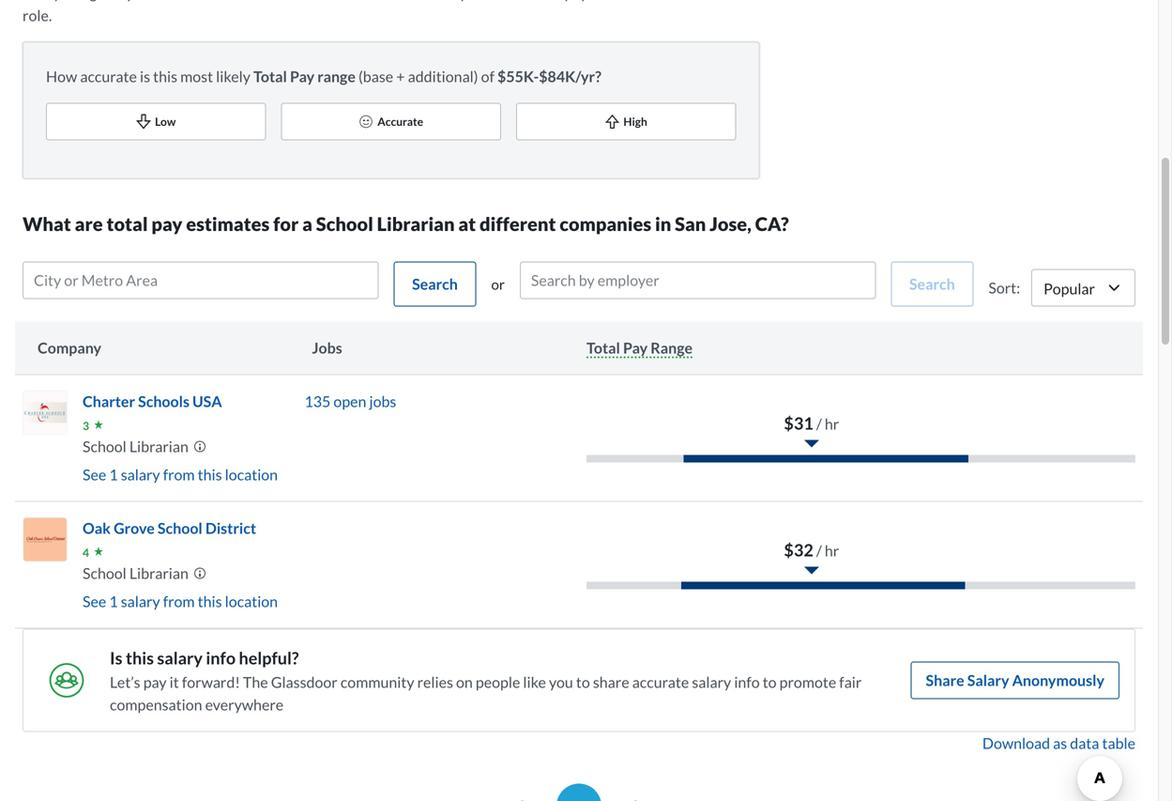 Task type: describe. For each thing, give the bounding box(es) containing it.
location for charter schools usa
[[225, 465, 278, 484]]

total
[[107, 213, 148, 235]]

most
[[180, 67, 213, 85]]

charter
[[83, 392, 135, 410]]

jobs
[[312, 339, 342, 357]]

librarian for usa
[[129, 437, 189, 455]]

how
[[46, 67, 77, 85]]

:
[[1017, 278, 1021, 297]]

$31 / hr
[[785, 413, 840, 433]]

$55k-
[[498, 67, 539, 85]]

from for usa
[[163, 465, 195, 484]]

Search by employer field
[[531, 269, 865, 292]]

1 horizontal spatial pay
[[624, 339, 648, 357]]

librarian for school
[[129, 564, 189, 582]]

school librarian for grove
[[83, 564, 189, 582]]

accurate button
[[281, 103, 501, 140]]

a
[[303, 213, 313, 235]]

the
[[243, 673, 268, 691]]

hr for $31
[[825, 415, 840, 433]]

charter schools usa
[[83, 392, 222, 410]]

1 to from the left
[[576, 673, 590, 691]]

0 vertical spatial total
[[254, 67, 287, 85]]

(base
[[359, 67, 394, 85]]

City or Metro Area field
[[34, 269, 368, 292]]

high button
[[516, 103, 737, 140]]

open
[[334, 392, 367, 410]]

data
[[1071, 734, 1100, 752]]

glassdoor
[[271, 673, 338, 691]]

3
[[83, 419, 89, 432]]

4
[[83, 546, 89, 559]]

companies
[[560, 213, 652, 235]]

everywhere
[[205, 695, 284, 714]]

relies
[[418, 673, 454, 691]]

school down 4 on the bottom of page
[[83, 564, 127, 582]]

san
[[675, 213, 707, 235]]

table
[[1103, 734, 1136, 752]]

promote
[[780, 673, 837, 691]]

jose,
[[710, 213, 752, 235]]

location for oak grove school district
[[225, 592, 278, 610]]

usa
[[193, 392, 222, 410]]

people
[[476, 673, 521, 691]]

download as data table
[[983, 734, 1136, 752]]

sort :
[[989, 278, 1021, 297]]

hr for $32
[[825, 541, 840, 560]]

salary
[[968, 671, 1010, 689]]

accurate
[[378, 115, 424, 128]]

oak
[[83, 519, 111, 537]]

anonymously
[[1013, 671, 1105, 689]]

what
[[23, 213, 71, 235]]

company
[[38, 339, 101, 357]]

see 1 salary from this location link for school
[[83, 590, 278, 613]]

download as data table link
[[983, 732, 1136, 755]]

ca?
[[756, 213, 790, 235]]

of
[[481, 67, 495, 85]]

see 1 salary from this location for usa
[[83, 465, 278, 484]]

how accurate is this most likely total pay range (base + additional) of $55k-$84k/yr?
[[46, 67, 602, 85]]

estimates
[[186, 213, 270, 235]]

1 for oak
[[109, 592, 118, 610]]

search for city or metro area field
[[412, 275, 458, 293]]

district
[[206, 519, 256, 537]]

school right a
[[316, 213, 374, 235]]

let's
[[110, 673, 141, 691]]

accurate inside is this salary info helpful? let's pay it forward! the glassdoor community relies on people like you  to share accurate salary info to promote fair compensation everywhere
[[633, 673, 690, 691]]

$31
[[785, 413, 814, 433]]

prev icon image
[[508, 797, 531, 801]]

charter schools usa image
[[23, 390, 68, 435]]

is
[[140, 67, 150, 85]]

are
[[75, 213, 103, 235]]

see for oak grove school district
[[83, 592, 106, 610]]

0 horizontal spatial info
[[206, 648, 236, 668]]

it
[[170, 673, 179, 691]]

see for charter schools usa
[[83, 465, 106, 484]]

search for search by employer field
[[910, 275, 956, 293]]

different
[[480, 213, 556, 235]]

share salary anonymously link
[[911, 662, 1120, 699]]

on
[[456, 673, 473, 691]]

is
[[110, 648, 123, 668]]

0 vertical spatial librarian
[[377, 213, 455, 235]]

compensation
[[110, 695, 202, 714]]

this inside is this salary info helpful? let's pay it forward! the glassdoor community relies on people like you  to share accurate salary info to promote fair compensation everywhere
[[126, 648, 154, 668]]

school down 3
[[83, 437, 127, 455]]

additional)
[[408, 67, 479, 85]]



Task type: vqa. For each thing, say whether or not it's contained in the screenshot.
the top the salary
no



Task type: locate. For each thing, give the bounding box(es) containing it.
1 horizontal spatial none field
[[520, 262, 877, 307]]

1 / from the top
[[817, 415, 822, 433]]

for
[[273, 213, 299, 235]]

1 school librarian from the top
[[83, 437, 189, 455]]

to
[[576, 673, 590, 691], [763, 673, 777, 691]]

2 vertical spatial librarian
[[129, 564, 189, 582]]

none field city or metro area
[[23, 262, 379, 307]]

high
[[624, 115, 648, 128]]

1 vertical spatial librarian
[[129, 437, 189, 455]]

accurate left is
[[80, 67, 137, 85]]

accurate right share
[[633, 673, 690, 691]]

location
[[225, 465, 278, 484], [225, 592, 278, 610]]

0 vertical spatial pay
[[290, 67, 315, 85]]

1 up is
[[109, 592, 118, 610]]

1 vertical spatial location
[[225, 592, 278, 610]]

1 horizontal spatial search button
[[892, 262, 974, 307]]

hr right $31
[[825, 415, 840, 433]]

forward!
[[182, 673, 240, 691]]

2 to from the left
[[763, 673, 777, 691]]

see 1 salary from this location link down the oak grove school district
[[83, 590, 278, 613]]

oak grove school district
[[83, 519, 256, 537]]

hr
[[825, 415, 840, 433], [825, 541, 840, 560]]

search button left or
[[394, 262, 477, 307]]

see down 3
[[83, 465, 106, 484]]

0 horizontal spatial search button
[[394, 262, 477, 307]]

2 see 1 salary from this location from the top
[[83, 592, 278, 610]]

see
[[83, 465, 106, 484], [83, 592, 106, 610]]

you
[[549, 673, 574, 691]]

135
[[305, 392, 331, 410]]

0 vertical spatial from
[[163, 465, 195, 484]]

range
[[318, 67, 356, 85]]

school right grove
[[158, 519, 203, 537]]

1 up oak at the bottom left
[[109, 465, 118, 484]]

/ for $32
[[817, 541, 822, 560]]

pay left the it
[[143, 673, 167, 691]]

from
[[163, 465, 195, 484], [163, 592, 195, 610]]

0 vertical spatial hr
[[825, 415, 840, 433]]

pay right total
[[152, 213, 183, 235]]

2 search from the left
[[910, 275, 956, 293]]

0 vertical spatial location
[[225, 465, 278, 484]]

1 vertical spatial see
[[83, 592, 106, 610]]

accurate
[[80, 67, 137, 85], [633, 673, 690, 691]]

0 vertical spatial info
[[206, 648, 236, 668]]

share
[[593, 673, 630, 691]]

2 none field from the left
[[520, 262, 877, 307]]

2 hr from the top
[[825, 541, 840, 560]]

to left promote
[[763, 673, 777, 691]]

135 open jobs
[[305, 392, 397, 410]]

share
[[926, 671, 965, 689]]

librarian
[[377, 213, 455, 235], [129, 437, 189, 455], [129, 564, 189, 582]]

1 see from the top
[[83, 465, 106, 484]]

135 open jobs link
[[305, 390, 397, 413]]

0 vertical spatial 1
[[109, 465, 118, 484]]

2 1 from the top
[[109, 592, 118, 610]]

1 vertical spatial accurate
[[633, 673, 690, 691]]

+
[[397, 67, 405, 85]]

as
[[1054, 734, 1068, 752]]

school
[[316, 213, 374, 235], [83, 437, 127, 455], [158, 519, 203, 537], [83, 564, 127, 582]]

none field down estimates
[[23, 262, 379, 307]]

range
[[651, 339, 693, 357]]

what are total pay estimates for a school librarian at different companies in san jose, ca?
[[23, 213, 790, 235]]

hr inside $31 / hr
[[825, 415, 840, 433]]

like
[[523, 673, 546, 691]]

$32
[[785, 540, 814, 560]]

/ right $31
[[817, 415, 822, 433]]

search button
[[394, 262, 477, 307], [892, 262, 974, 307]]

salary
[[121, 465, 160, 484], [121, 592, 160, 610], [157, 648, 203, 668], [692, 673, 732, 691]]

charter schools usa link
[[83, 392, 222, 410]]

next icon image
[[628, 797, 651, 801]]

$32 / hr
[[785, 540, 840, 560]]

1 horizontal spatial info
[[735, 673, 760, 691]]

/
[[817, 415, 822, 433], [817, 541, 822, 560]]

/ inside $31 / hr
[[817, 415, 822, 433]]

info
[[206, 648, 236, 668], [735, 673, 760, 691]]

0 vertical spatial see 1 salary from this location link
[[83, 463, 278, 486]]

see 1 salary from this location link up oak grove school district 'link'
[[83, 463, 278, 486]]

1 horizontal spatial total
[[587, 339, 621, 357]]

schools
[[138, 392, 190, 410]]

oak grove school district link
[[83, 519, 256, 537]]

location up district
[[225, 465, 278, 484]]

fair
[[840, 673, 862, 691]]

None field
[[23, 262, 379, 307], [520, 262, 877, 307]]

popular
[[1044, 279, 1096, 298]]

low
[[155, 115, 176, 128]]

1 vertical spatial pay
[[624, 339, 648, 357]]

jobs
[[370, 392, 397, 410]]

0 vertical spatial /
[[817, 415, 822, 433]]

school librarian for schools
[[83, 437, 189, 455]]

2 school librarian from the top
[[83, 564, 189, 582]]

/ for $31
[[817, 415, 822, 433]]

1 vertical spatial info
[[735, 673, 760, 691]]

2 / from the top
[[817, 541, 822, 560]]

1 see 1 salary from this location link from the top
[[83, 463, 278, 486]]

share salary anonymously
[[926, 671, 1105, 689]]

2 search button from the left
[[892, 262, 974, 307]]

1 horizontal spatial search
[[910, 275, 956, 293]]

school librarian down grove
[[83, 564, 189, 582]]

see 1 salary from this location up oak grove school district 'link'
[[83, 465, 278, 484]]

total pay range
[[587, 339, 693, 357]]

0 horizontal spatial accurate
[[80, 67, 137, 85]]

likely
[[216, 67, 251, 85]]

none field down san on the top right of the page
[[520, 262, 877, 307]]

hr inside $32 / hr
[[825, 541, 840, 560]]

1 vertical spatial /
[[817, 541, 822, 560]]

hr right $32
[[825, 541, 840, 560]]

librarian down schools
[[129, 437, 189, 455]]

is this salary info helpful? let's pay it forward! the glassdoor community relies on people like you  to share accurate salary info to promote fair compensation everywhere
[[110, 648, 862, 714]]

librarian left 'at' at the left
[[377, 213, 455, 235]]

librarian down the oak grove school district
[[129, 564, 189, 582]]

see down 4 on the bottom of page
[[83, 592, 106, 610]]

see 1 salary from this location down the oak grove school district
[[83, 592, 278, 610]]

0 vertical spatial pay
[[152, 213, 183, 235]]

see 1 salary from this location
[[83, 465, 278, 484], [83, 592, 278, 610]]

1 vertical spatial see 1 salary from this location
[[83, 592, 278, 610]]

1 vertical spatial see 1 salary from this location link
[[83, 590, 278, 613]]

2 location from the top
[[225, 592, 278, 610]]

from for school
[[163, 592, 195, 610]]

1 vertical spatial pay
[[143, 673, 167, 691]]

from down the oak grove school district
[[163, 592, 195, 610]]

1 search from the left
[[412, 275, 458, 293]]

1 none field from the left
[[23, 262, 379, 307]]

none field search by employer
[[520, 262, 877, 307]]

/ right $32
[[817, 541, 822, 560]]

see 1 salary from this location for school
[[83, 592, 278, 610]]

see 1 salary from this location link for usa
[[83, 463, 278, 486]]

1 from from the top
[[163, 465, 195, 484]]

or
[[492, 276, 505, 293]]

this
[[153, 67, 178, 85], [198, 465, 222, 484], [198, 592, 222, 610], [126, 648, 154, 668]]

school librarian down charter schools usa link
[[83, 437, 189, 455]]

1 location from the top
[[225, 465, 278, 484]]

1 horizontal spatial to
[[763, 673, 777, 691]]

info left promote
[[735, 673, 760, 691]]

1 vertical spatial 1
[[109, 592, 118, 610]]

search
[[412, 275, 458, 293], [910, 275, 956, 293]]

download
[[983, 734, 1051, 752]]

school librarian
[[83, 437, 189, 455], [83, 564, 189, 582]]

helpful?
[[239, 648, 299, 668]]

0 horizontal spatial search
[[412, 275, 458, 293]]

0 vertical spatial see
[[83, 465, 106, 484]]

1 vertical spatial from
[[163, 592, 195, 610]]

to right you
[[576, 673, 590, 691]]

search left sort
[[910, 275, 956, 293]]

in
[[656, 213, 672, 235]]

search button for search by employer field
[[892, 262, 974, 307]]

oak grove school district image
[[23, 517, 68, 562]]

1 search button from the left
[[394, 262, 477, 307]]

1 hr from the top
[[825, 415, 840, 433]]

0 horizontal spatial pay
[[290, 67, 315, 85]]

0 horizontal spatial to
[[576, 673, 590, 691]]

0 vertical spatial see 1 salary from this location
[[83, 465, 278, 484]]

pay
[[290, 67, 315, 85], [624, 339, 648, 357]]

total left range
[[587, 339, 621, 357]]

low button
[[46, 103, 266, 140]]

info up forward!
[[206, 648, 236, 668]]

1 horizontal spatial accurate
[[633, 673, 690, 691]]

1 1 from the top
[[109, 465, 118, 484]]

pay inside is this salary info helpful? let's pay it forward! the glassdoor community relies on people like you  to share accurate salary info to promote fair compensation everywhere
[[143, 673, 167, 691]]

1 for charter
[[109, 465, 118, 484]]

community
[[341, 673, 415, 691]]

search button for city or metro area field
[[394, 262, 477, 307]]

1 vertical spatial school librarian
[[83, 564, 189, 582]]

at
[[459, 213, 476, 235]]

from up oak grove school district 'link'
[[163, 465, 195, 484]]

1 vertical spatial hr
[[825, 541, 840, 560]]

total right likely
[[254, 67, 287, 85]]

2 see 1 salary from this location link from the top
[[83, 590, 278, 613]]

1 see 1 salary from this location from the top
[[83, 465, 278, 484]]

2 see from the top
[[83, 592, 106, 610]]

sort
[[989, 278, 1017, 297]]

1 vertical spatial total
[[587, 339, 621, 357]]

/ inside $32 / hr
[[817, 541, 822, 560]]

0 vertical spatial accurate
[[80, 67, 137, 85]]

0 horizontal spatial total
[[254, 67, 287, 85]]

location up helpful?
[[225, 592, 278, 610]]

search left or
[[412, 275, 458, 293]]

pay
[[152, 213, 183, 235], [143, 673, 167, 691]]

$84k/yr?
[[539, 67, 602, 85]]

search button left sort
[[892, 262, 974, 307]]

2 from from the top
[[163, 592, 195, 610]]

see 1 salary from this location link
[[83, 463, 278, 486], [83, 590, 278, 613]]

0 horizontal spatial none field
[[23, 262, 379, 307]]

0 vertical spatial school librarian
[[83, 437, 189, 455]]

grove
[[114, 519, 155, 537]]



